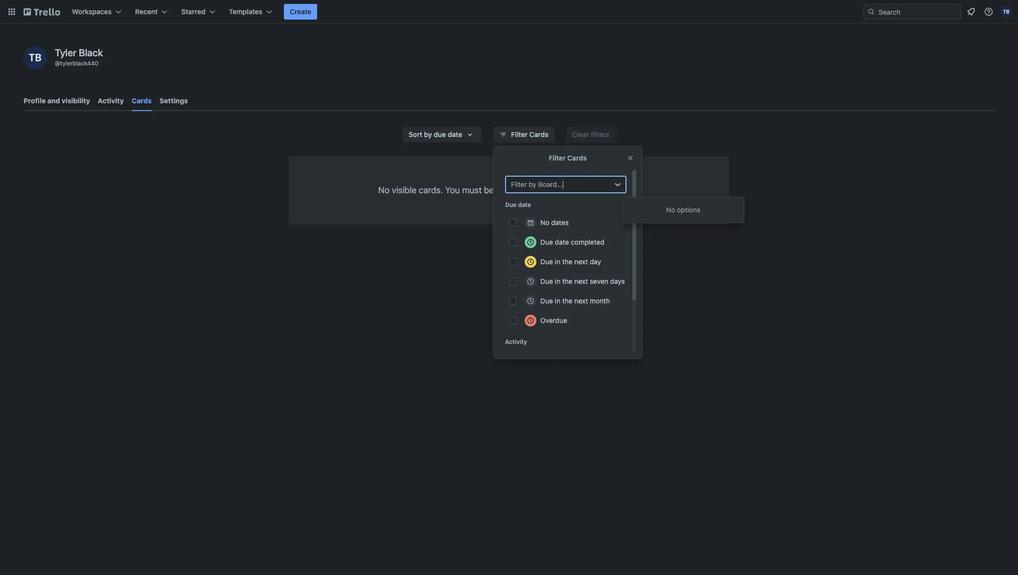Task type: vqa. For each thing, say whether or not it's contained in the screenshot.
the right cards
yes



Task type: locate. For each thing, give the bounding box(es) containing it.
due up overdue
[[540, 297, 553, 305]]

due in the next month
[[540, 297, 610, 305]]

no for no dates
[[540, 218, 549, 227]]

no left dates
[[540, 218, 549, 227]]

profile
[[23, 96, 46, 105]]

to right 'it'
[[580, 185, 588, 195]]

2 vertical spatial the
[[562, 297, 573, 305]]

cards right the activity link
[[132, 96, 152, 105]]

month
[[590, 297, 610, 305]]

0 horizontal spatial cards
[[132, 96, 152, 105]]

activity
[[98, 96, 124, 105], [505, 338, 527, 346]]

1 in from the top
[[555, 257, 561, 266]]

no for no options
[[666, 206, 675, 214]]

1 vertical spatial in
[[555, 277, 561, 285]]

1 vertical spatial date
[[518, 201, 531, 209]]

0 vertical spatial cards
[[132, 96, 152, 105]]

0 horizontal spatial by
[[424, 130, 432, 139]]

0 vertical spatial in
[[555, 257, 561, 266]]

2 next from the top
[[574, 277, 588, 285]]

0 horizontal spatial date
[[448, 130, 462, 139]]

0 vertical spatial next
[[574, 257, 588, 266]]

due
[[505, 201, 517, 209], [540, 238, 553, 246], [540, 257, 553, 266], [540, 277, 553, 285], [540, 297, 553, 305]]

starred button
[[175, 4, 221, 20]]

filter
[[511, 130, 528, 139], [549, 154, 566, 162], [511, 180, 527, 188]]

by inside dropdown button
[[424, 130, 432, 139]]

next
[[574, 257, 588, 266], [574, 277, 588, 285], [574, 297, 588, 305]]

2 horizontal spatial cards
[[567, 154, 587, 162]]

to left the a
[[523, 185, 531, 195]]

by left due
[[424, 130, 432, 139]]

1 vertical spatial next
[[574, 277, 588, 285]]

board...
[[538, 180, 563, 188]]

starred
[[181, 7, 205, 16]]

profile and visibility link
[[23, 92, 90, 110]]

1 vertical spatial by
[[529, 180, 536, 188]]

in
[[555, 257, 561, 266], [555, 277, 561, 285], [555, 297, 561, 305]]

0 vertical spatial filter
[[511, 130, 528, 139]]

tyler black (tylerblack440) image
[[23, 46, 47, 70]]

0 vertical spatial date
[[448, 130, 462, 139]]

0 vertical spatial no
[[378, 185, 390, 195]]

next for seven
[[574, 277, 588, 285]]

be
[[484, 185, 494, 195]]

no left options
[[666, 206, 675, 214]]

3 next from the top
[[574, 297, 588, 305]]

sort
[[409, 130, 422, 139]]

seven
[[590, 277, 608, 285]]

date for due date completed
[[555, 238, 569, 246]]

by
[[424, 130, 432, 139], [529, 180, 536, 188]]

no
[[378, 185, 390, 195], [666, 206, 675, 214], [540, 218, 549, 227]]

due down no dates
[[540, 238, 553, 246]]

1 horizontal spatial to
[[580, 185, 588, 195]]

in up overdue
[[555, 297, 561, 305]]

0 horizontal spatial filter cards
[[511, 130, 549, 139]]

next left day
[[574, 257, 588, 266]]

date down dates
[[555, 238, 569, 246]]

to
[[523, 185, 531, 195], [580, 185, 588, 195]]

cards link
[[132, 92, 152, 111]]

workspaces button
[[66, 4, 127, 20]]

primary element
[[0, 0, 1018, 23]]

by left card
[[529, 180, 536, 188]]

added
[[496, 185, 521, 195]]

2 vertical spatial date
[[555, 238, 569, 246]]

due down no visible cards. you must be added to a card for it to appear here.
[[505, 201, 517, 209]]

completed
[[571, 238, 604, 246]]

1 vertical spatial the
[[562, 277, 573, 285]]

overdue
[[540, 316, 567, 325]]

the
[[562, 257, 573, 266], [562, 277, 573, 285], [562, 297, 573, 305]]

1 vertical spatial no
[[666, 206, 675, 214]]

due for due in the next month
[[540, 297, 553, 305]]

create
[[290, 7, 311, 16]]

filter inside button
[[511, 130, 528, 139]]

1 horizontal spatial no
[[540, 218, 549, 227]]

cards left the clear
[[529, 130, 549, 139]]

1 horizontal spatial date
[[518, 201, 531, 209]]

2 vertical spatial cards
[[567, 154, 587, 162]]

due in the next day
[[540, 257, 601, 266]]

cards.
[[419, 185, 443, 195]]

2 the from the top
[[562, 277, 573, 285]]

0 horizontal spatial no
[[378, 185, 390, 195]]

search image
[[867, 8, 875, 16]]

by for sort
[[424, 130, 432, 139]]

profile and visibility
[[23, 96, 90, 105]]

3 in from the top
[[555, 297, 561, 305]]

2 vertical spatial no
[[540, 218, 549, 227]]

back to home image
[[23, 4, 60, 20]]

2 horizontal spatial date
[[555, 238, 569, 246]]

0 vertical spatial activity
[[98, 96, 124, 105]]

no left visible
[[378, 185, 390, 195]]

1 vertical spatial activity
[[505, 338, 527, 346]]

1 horizontal spatial filter cards
[[549, 154, 587, 162]]

0 horizontal spatial to
[[523, 185, 531, 195]]

templates button
[[223, 4, 278, 20]]

next left seven
[[574, 277, 588, 285]]

by for filter
[[529, 180, 536, 188]]

no options
[[666, 206, 701, 214]]

cards
[[132, 96, 152, 105], [529, 130, 549, 139], [567, 154, 587, 162]]

date
[[448, 130, 462, 139], [518, 201, 531, 209], [555, 238, 569, 246]]

0 vertical spatial filter cards
[[511, 130, 549, 139]]

2 in from the top
[[555, 277, 561, 285]]

due down the due in the next day
[[540, 277, 553, 285]]

due
[[434, 130, 446, 139]]

due down due date completed
[[540, 257, 553, 266]]

2 horizontal spatial no
[[666, 206, 675, 214]]

tyler black (tylerblack440) image
[[1001, 6, 1012, 18]]

cards down the clear
[[567, 154, 587, 162]]

clear filters button
[[566, 127, 615, 142]]

1 the from the top
[[562, 257, 573, 266]]

filter cards
[[511, 130, 549, 139], [549, 154, 587, 162]]

next left month
[[574, 297, 588, 305]]

the down the due in the next day
[[562, 277, 573, 285]]

in down due date completed
[[555, 257, 561, 266]]

0 vertical spatial the
[[562, 257, 573, 266]]

3 the from the top
[[562, 297, 573, 305]]

date right due
[[448, 130, 462, 139]]

in down the due in the next day
[[555, 277, 561, 285]]

and
[[47, 96, 60, 105]]

0 vertical spatial by
[[424, 130, 432, 139]]

tylerblack440
[[60, 60, 98, 67]]

date down no visible cards. you must be added to a card for it to appear here.
[[518, 201, 531, 209]]

1 vertical spatial cards
[[529, 130, 549, 139]]

the up overdue
[[562, 297, 573, 305]]

it
[[573, 185, 578, 195]]

due in the next seven days
[[540, 277, 625, 285]]

1 horizontal spatial by
[[529, 180, 536, 188]]

2 vertical spatial in
[[555, 297, 561, 305]]

1 next from the top
[[574, 257, 588, 266]]

the down due date completed
[[562, 257, 573, 266]]

1 horizontal spatial cards
[[529, 130, 549, 139]]

1 to from the left
[[523, 185, 531, 195]]

tyler
[[55, 47, 77, 58]]

2 vertical spatial next
[[574, 297, 588, 305]]

must
[[462, 185, 482, 195]]

no visible cards. you must be added to a card for it to appear here.
[[378, 185, 640, 195]]



Task type: describe. For each thing, give the bounding box(es) containing it.
due for due in the next day
[[540, 257, 553, 266]]

in for due in the next day
[[555, 257, 561, 266]]

a
[[533, 185, 538, 195]]

black
[[79, 47, 103, 58]]

visible
[[392, 185, 417, 195]]

2 vertical spatial filter
[[511, 180, 527, 188]]

sort by due date
[[409, 130, 462, 139]]

the for month
[[562, 297, 573, 305]]

here.
[[620, 185, 640, 195]]

next for month
[[574, 297, 588, 305]]

filter by board...
[[511, 180, 563, 188]]

in for due in the next seven days
[[555, 277, 561, 285]]

open information menu image
[[984, 7, 994, 17]]

day
[[590, 257, 601, 266]]

you
[[445, 185, 460, 195]]

appear
[[590, 185, 618, 195]]

1 horizontal spatial activity
[[505, 338, 527, 346]]

date inside dropdown button
[[448, 130, 462, 139]]

filter cards inside button
[[511, 130, 549, 139]]

activity link
[[98, 92, 124, 110]]

no dates
[[540, 218, 569, 227]]

due for due date
[[505, 201, 517, 209]]

options
[[677, 206, 701, 214]]

1 vertical spatial filter cards
[[549, 154, 587, 162]]

in for due in the next month
[[555, 297, 561, 305]]

the for day
[[562, 257, 573, 266]]

cards inside button
[[529, 130, 549, 139]]

dates
[[551, 218, 569, 227]]

clear
[[572, 130, 589, 139]]

close popover image
[[627, 154, 634, 162]]

visibility
[[62, 96, 90, 105]]

1 vertical spatial filter
[[549, 154, 566, 162]]

days
[[610, 277, 625, 285]]

card
[[540, 185, 558, 195]]

due date
[[505, 201, 531, 209]]

0 notifications image
[[965, 6, 977, 18]]

due date completed
[[540, 238, 604, 246]]

recent button
[[129, 4, 173, 20]]

settings link
[[160, 92, 188, 110]]

date for due date
[[518, 201, 531, 209]]

for
[[560, 185, 571, 195]]

2 to from the left
[[580, 185, 588, 195]]

filter cards button
[[494, 127, 554, 142]]

settings
[[160, 96, 188, 105]]

templates
[[229, 7, 262, 16]]

create button
[[284, 4, 317, 20]]

due for due in the next seven days
[[540, 277, 553, 285]]

@
[[55, 60, 60, 67]]

0 horizontal spatial activity
[[98, 96, 124, 105]]

workspaces
[[72, 7, 112, 16]]

next for day
[[574, 257, 588, 266]]

no for no visible cards. you must be added to a card for it to appear here.
[[378, 185, 390, 195]]

the for seven
[[562, 277, 573, 285]]

due for due date completed
[[540, 238, 553, 246]]

tyler black @ tylerblack440
[[55, 47, 103, 67]]

recent
[[135, 7, 158, 16]]

sort by due date button
[[403, 127, 482, 142]]

clear filters
[[572, 130, 610, 139]]

Search field
[[875, 4, 961, 19]]

filters
[[591, 130, 610, 139]]



